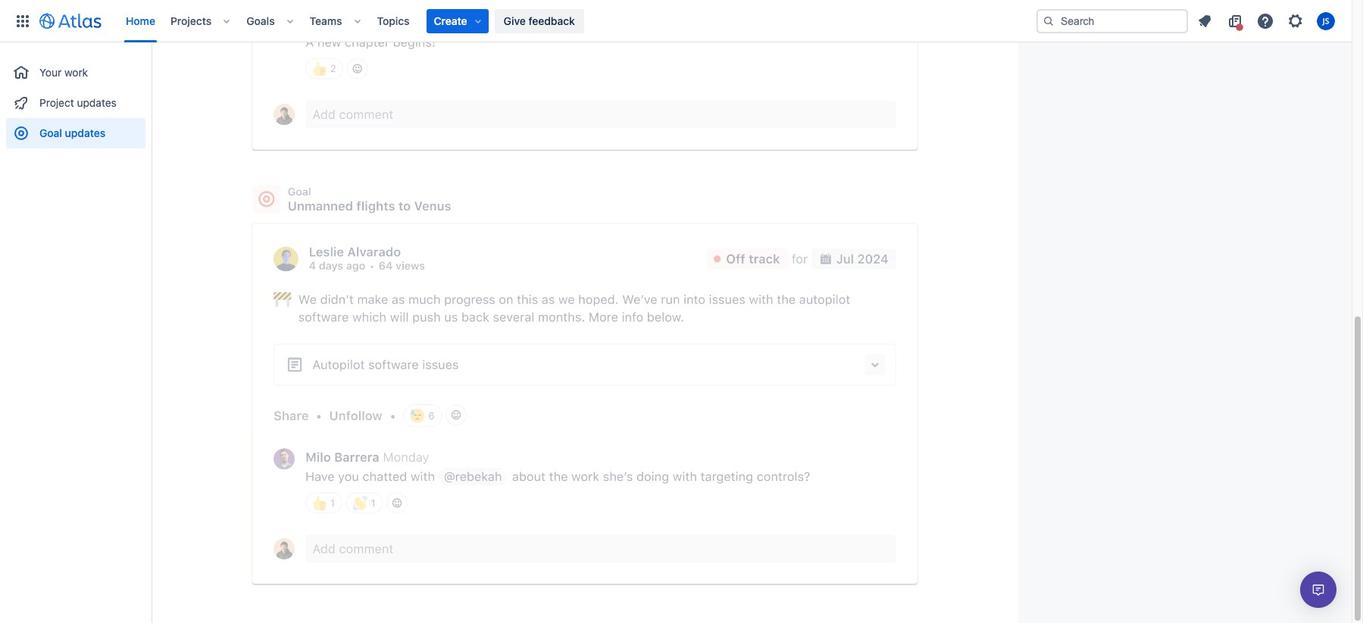 Task type: vqa. For each thing, say whether or not it's contained in the screenshot.
banner containing Home
yes



Task type: locate. For each thing, give the bounding box(es) containing it.
create button
[[426, 9, 488, 33]]

settings image
[[1287, 12, 1305, 30]]

group
[[6, 42, 145, 153], [6, 149, 145, 168]]

updates
[[77, 96, 117, 109], [65, 127, 106, 139]]

1 vertical spatial updates
[[65, 127, 106, 139]]

give
[[504, 14, 526, 27]]

search image
[[1043, 15, 1055, 27]]

your work
[[39, 66, 88, 79]]

banner containing home
[[0, 0, 1352, 42]]

goals link
[[242, 9, 279, 33]]

goals
[[246, 14, 275, 27]]

1 group from the top
[[6, 42, 145, 153]]

updates down project updates
[[65, 127, 106, 139]]

goal
[[39, 127, 62, 139]]

topics link
[[372, 9, 414, 33]]

switch to... image
[[14, 12, 32, 30]]

home
[[126, 14, 155, 27]]

your work link
[[6, 58, 145, 88]]

updates down your work link
[[77, 96, 117, 109]]

updates for project updates
[[77, 96, 117, 109]]

Search field
[[1037, 9, 1188, 33]]

banner
[[0, 0, 1352, 42]]

0 vertical spatial updates
[[77, 96, 117, 109]]



Task type: describe. For each thing, give the bounding box(es) containing it.
group containing your work
[[6, 42, 145, 153]]

updates for goal updates
[[65, 127, 106, 139]]

top element
[[9, 0, 1037, 42]]

topics
[[377, 14, 410, 27]]

feedback
[[528, 14, 575, 27]]

teams
[[310, 14, 342, 27]]

notifications image
[[1196, 12, 1214, 30]]

goal updates link
[[6, 118, 145, 149]]

project updates link
[[6, 88, 145, 118]]

open intercom messenger image
[[1309, 581, 1328, 599]]

give feedback button
[[495, 9, 584, 33]]

project updates
[[39, 96, 117, 109]]

goal updates
[[39, 127, 106, 139]]

projects link
[[166, 9, 216, 33]]

your
[[39, 66, 62, 79]]

home link
[[121, 9, 160, 33]]

work
[[64, 66, 88, 79]]

account image
[[1317, 12, 1335, 30]]

teams link
[[305, 9, 347, 33]]

projects
[[170, 14, 212, 27]]

project
[[39, 96, 74, 109]]

2 group from the top
[[6, 149, 145, 168]]

give feedback
[[504, 14, 575, 27]]

help image
[[1256, 12, 1274, 30]]

read tweet-sized updates to get context and understand what happened last month image
[[252, 0, 918, 587]]

create
[[434, 14, 467, 27]]



